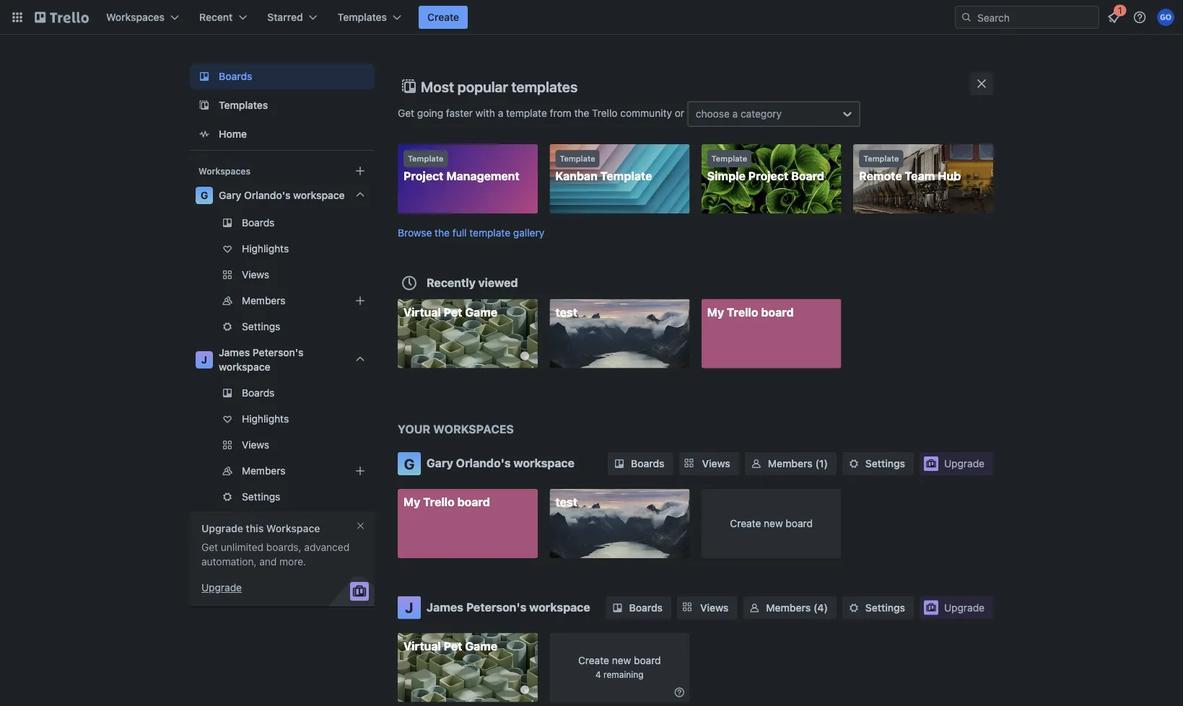 Task type: vqa. For each thing, say whether or not it's contained in the screenshot.
first the Pet from the top
yes



Task type: describe. For each thing, give the bounding box(es) containing it.
primary element
[[0, 0, 1183, 35]]

1 vertical spatial template
[[470, 227, 511, 239]]

(1)
[[816, 458, 828, 470]]

kanban
[[556, 169, 598, 183]]

there is new activity on this board. image for viewed
[[521, 352, 529, 361]]

peterson's inside james peterson's workspace
[[253, 347, 304, 359]]

1 vertical spatial gary
[[427, 457, 453, 470]]

templates inside popup button
[[338, 11, 387, 23]]

test link for gary orlando's workspace
[[550, 490, 690, 559]]

members link for peterson's
[[190, 460, 375, 483]]

browse the full template gallery
[[398, 227, 545, 239]]

virtual pet game link for james
[[398, 634, 538, 703]]

my trello board for the left my trello board link
[[404, 496, 490, 509]]

create new board 4 remaining
[[578, 655, 661, 681]]

pet for james
[[444, 640, 463, 653]]

1 horizontal spatial my trello board link
[[702, 299, 842, 369]]

get going faster with a template from the trello community or
[[398, 107, 687, 119]]

1 horizontal spatial orlando's
[[456, 457, 511, 470]]

virtual pet game for james
[[404, 640, 498, 653]]

pet for recently
[[444, 305, 463, 319]]

home link
[[190, 121, 375, 147]]

and
[[259, 556, 277, 568]]

0 horizontal spatial gary
[[219, 190, 241, 201]]

Search field
[[973, 6, 1099, 28]]

0 vertical spatial g
[[201, 190, 208, 201]]

add image for james peterson's workspace
[[352, 463, 369, 480]]

home
[[219, 128, 247, 140]]

(4)
[[814, 602, 828, 614]]

starred
[[267, 11, 303, 23]]

templates
[[512, 78, 578, 95]]

1 horizontal spatial trello
[[592, 107, 618, 119]]

template for kanban
[[560, 154, 595, 164]]

gary orlando (garyorlando) image
[[1157, 9, 1175, 26]]

sm image for g
[[847, 457, 861, 472]]

board inside create new board 4 remaining
[[634, 655, 661, 667]]

project inside template project management
[[404, 169, 444, 183]]

hub
[[938, 169, 961, 183]]

game for viewed
[[465, 305, 498, 319]]

1 horizontal spatial j
[[405, 600, 414, 617]]

1 vertical spatial trello
[[727, 305, 759, 319]]

1 horizontal spatial gary orlando's workspace
[[427, 457, 575, 470]]

members (4)
[[766, 602, 828, 614]]

0 horizontal spatial orlando's
[[244, 190, 291, 201]]

0 horizontal spatial my trello board link
[[398, 490, 538, 559]]

choose a category
[[696, 108, 782, 120]]

remote
[[859, 169, 902, 183]]

create for create new board 4 remaining
[[578, 655, 609, 667]]

highlights link for peterson's
[[190, 408, 375, 431]]

0 horizontal spatial the
[[435, 227, 450, 239]]

home image
[[196, 126, 213, 143]]

add image for gary orlando's workspace
[[352, 292, 369, 310]]

starred button
[[259, 6, 326, 29]]

template right "kanban"
[[601, 169, 652, 183]]

template project management
[[404, 154, 520, 183]]

upgrade button for j
[[920, 597, 994, 620]]

0 horizontal spatial trello
[[423, 496, 455, 509]]

my trello board for the rightmost my trello board link
[[707, 305, 794, 319]]

remaining
[[604, 670, 644, 681]]

your
[[398, 423, 431, 436]]

workspaces button
[[97, 6, 188, 29]]

0 horizontal spatial a
[[498, 107, 503, 119]]

0 vertical spatial gary orlando's workspace
[[219, 190, 345, 201]]

1 notification image
[[1105, 9, 1123, 26]]

recently viewed
[[427, 276, 518, 290]]

test for gary orlando's workspace
[[556, 496, 578, 509]]

virtual pet game link for recently
[[398, 299, 538, 369]]

choose
[[696, 108, 730, 120]]

1 vertical spatial upgrade button
[[201, 581, 242, 596]]

1 horizontal spatial g
[[404, 456, 415, 473]]

workspaces inside dropdown button
[[106, 11, 165, 23]]



Task type: locate. For each thing, give the bounding box(es) containing it.
simple
[[707, 169, 746, 183]]

1 horizontal spatial workspaces
[[199, 166, 251, 176]]

0 horizontal spatial gary orlando's workspace
[[219, 190, 345, 201]]

0 horizontal spatial my trello board
[[404, 496, 490, 509]]

1 horizontal spatial create
[[578, 655, 609, 667]]

1 horizontal spatial james
[[427, 601, 464, 614]]

orlando's down 'home' link on the top
[[244, 190, 291, 201]]

there is new activity on this board. image for peterson's
[[521, 686, 529, 695]]

peterson's
[[253, 347, 304, 359], [466, 601, 527, 614]]

create inside 'button'
[[427, 11, 459, 23]]

gallery
[[513, 227, 545, 239]]

1 horizontal spatial my
[[707, 305, 724, 319]]

there is new activity on this board. image
[[521, 352, 529, 361], [521, 686, 529, 695]]

template up simple
[[712, 154, 747, 164]]

add image
[[352, 292, 369, 310], [352, 463, 369, 480]]

1 vertical spatial create
[[730, 518, 761, 530]]

1 vertical spatial virtual pet game
[[404, 640, 498, 653]]

2 virtual from the top
[[404, 640, 441, 653]]

james inside james peterson's workspace
[[219, 347, 250, 359]]

1 vertical spatial gary orlando's workspace
[[427, 457, 575, 470]]

new for create new board
[[764, 518, 783, 530]]

boards
[[219, 70, 252, 82], [242, 217, 275, 229], [242, 387, 275, 399], [631, 458, 665, 470], [629, 602, 663, 614]]

orlando's
[[244, 190, 291, 201], [456, 457, 511, 470]]

gary orlando's workspace down 'home' link on the top
[[219, 190, 345, 201]]

2 highlights link from the top
[[190, 408, 375, 431]]

1 vertical spatial the
[[435, 227, 450, 239]]

1 members link from the top
[[190, 290, 375, 313]]

test link for recently viewed
[[550, 299, 690, 369]]

upgrade button for g
[[920, 453, 994, 476]]

2 vertical spatial trello
[[423, 496, 455, 509]]

template up "kanban"
[[560, 154, 595, 164]]

1 vertical spatial peterson's
[[466, 601, 527, 614]]

0 vertical spatial members link
[[190, 290, 375, 313]]

project
[[404, 169, 444, 183], [749, 169, 789, 183]]

0 vertical spatial there is new activity on this board. image
[[521, 352, 529, 361]]

template for remote
[[864, 154, 899, 164]]

virtual for james peterson's workspace
[[404, 640, 441, 653]]

virtual pet game link
[[398, 299, 538, 369], [398, 634, 538, 703]]

0 vertical spatial orlando's
[[244, 190, 291, 201]]

project left board
[[749, 169, 789, 183]]

0 vertical spatial virtual pet game link
[[398, 299, 538, 369]]

1 horizontal spatial new
[[764, 518, 783, 530]]

open information menu image
[[1133, 10, 1147, 25]]

members
[[242, 295, 286, 307], [768, 458, 813, 470], [242, 465, 286, 477], [766, 602, 811, 614]]

0 horizontal spatial james
[[219, 347, 250, 359]]

0 horizontal spatial peterson's
[[253, 347, 304, 359]]

2 game from the top
[[465, 640, 498, 653]]

views
[[242, 269, 269, 281], [242, 439, 269, 451], [702, 458, 731, 470], [700, 602, 729, 614]]

2 project from the left
[[749, 169, 789, 183]]

test link
[[550, 299, 690, 369], [550, 490, 690, 559]]

team
[[905, 169, 935, 183]]

new down members (1)
[[764, 518, 783, 530]]

browse the full template gallery link
[[398, 227, 545, 239]]

0 horizontal spatial create
[[427, 11, 459, 23]]

full
[[453, 227, 467, 239]]

0 vertical spatial game
[[465, 305, 498, 319]]

gary orlando's workspace
[[219, 190, 345, 201], [427, 457, 575, 470]]

create
[[427, 11, 459, 23], [730, 518, 761, 530], [578, 655, 609, 667]]

1 pet from the top
[[444, 305, 463, 319]]

0 vertical spatial virtual pet game
[[404, 305, 498, 319]]

james
[[219, 347, 250, 359], [427, 601, 464, 614]]

1 test from the top
[[556, 305, 578, 319]]

advanced
[[304, 542, 350, 554]]

create for create new board
[[730, 518, 761, 530]]

most
[[421, 78, 454, 95]]

0 vertical spatial create
[[427, 11, 459, 23]]

get
[[398, 107, 415, 119], [201, 542, 218, 554]]

create for create
[[427, 11, 459, 23]]

your workspaces
[[398, 423, 514, 436]]

1 virtual pet game link from the top
[[398, 299, 538, 369]]

g down the home image
[[201, 190, 208, 201]]

0 vertical spatial templates
[[338, 11, 387, 23]]

highlights link for orlando's
[[190, 238, 375, 261]]

my trello board
[[707, 305, 794, 319], [404, 496, 490, 509]]

going
[[417, 107, 443, 119]]

my trello board link
[[702, 299, 842, 369], [398, 490, 538, 559]]

1 vertical spatial add image
[[352, 463, 369, 480]]

0 vertical spatial test link
[[550, 299, 690, 369]]

templates
[[338, 11, 387, 23], [219, 99, 268, 111]]

project up browse
[[404, 169, 444, 183]]

template down templates
[[506, 107, 547, 119]]

settings
[[242, 321, 280, 333], [866, 458, 905, 470], [242, 491, 280, 503], [866, 602, 905, 614]]

1 highlights link from the top
[[190, 238, 375, 261]]

1 vertical spatial my trello board link
[[398, 490, 538, 559]]

more.
[[280, 556, 306, 568]]

0 vertical spatial highlights link
[[190, 238, 375, 261]]

1 vertical spatial workspaces
[[199, 166, 251, 176]]

from
[[550, 107, 572, 119]]

0 vertical spatial pet
[[444, 305, 463, 319]]

1 horizontal spatial peterson's
[[466, 601, 527, 614]]

0 horizontal spatial j
[[201, 354, 207, 366]]

0 horizontal spatial project
[[404, 169, 444, 183]]

test
[[556, 305, 578, 319], [556, 496, 578, 509]]

0 vertical spatial highlights
[[242, 243, 289, 255]]

1 horizontal spatial a
[[733, 108, 738, 120]]

template inside template remote team hub
[[864, 154, 899, 164]]

new
[[764, 518, 783, 530], [612, 655, 631, 667]]

2 horizontal spatial create
[[730, 518, 761, 530]]

1 vertical spatial my trello board
[[404, 496, 490, 509]]

2 test link from the top
[[550, 490, 690, 559]]

0 horizontal spatial new
[[612, 655, 631, 667]]

0 vertical spatial add image
[[352, 292, 369, 310]]

j
[[201, 354, 207, 366], [405, 600, 414, 617]]

2 pet from the top
[[444, 640, 463, 653]]

1 vertical spatial virtual pet game link
[[398, 634, 538, 703]]

0 vertical spatial james peterson's workspace
[[219, 347, 304, 373]]

0 vertical spatial gary
[[219, 190, 241, 201]]

1 there is new activity on this board. image from the top
[[521, 352, 529, 361]]

highlights link
[[190, 238, 375, 261], [190, 408, 375, 431]]

1 project from the left
[[404, 169, 444, 183]]

2 there is new activity on this board. image from the top
[[521, 686, 529, 695]]

members link for orlando's
[[190, 290, 375, 313]]

upgrade this workspace get unlimited boards, advanced automation, and more.
[[201, 523, 350, 568]]

1 horizontal spatial the
[[574, 107, 589, 119]]

create a workspace image
[[352, 162, 369, 180]]

template
[[506, 107, 547, 119], [470, 227, 511, 239]]

1 vertical spatial there is new activity on this board. image
[[521, 686, 529, 695]]

create button
[[419, 6, 468, 29]]

templates button
[[329, 6, 410, 29]]

browse
[[398, 227, 432, 239]]

1 test link from the top
[[550, 299, 690, 369]]

2 members link from the top
[[190, 460, 375, 483]]

upgrade inside the upgrade this workspace get unlimited boards, advanced automation, and more.
[[201, 523, 243, 535]]

game
[[465, 305, 498, 319], [465, 640, 498, 653]]

1 horizontal spatial gary
[[427, 457, 453, 470]]

pet
[[444, 305, 463, 319], [444, 640, 463, 653]]

faster
[[446, 107, 473, 119]]

recent
[[199, 11, 233, 23]]

g down the your
[[404, 456, 415, 473]]

sm image
[[749, 457, 764, 472], [610, 601, 625, 616], [748, 601, 762, 616], [672, 686, 687, 700]]

template down going
[[408, 154, 444, 164]]

virtual for recently viewed
[[404, 305, 441, 319]]

members (1)
[[768, 458, 828, 470]]

0 vertical spatial my
[[707, 305, 724, 319]]

boards link
[[190, 64, 375, 90], [190, 212, 375, 235], [190, 382, 375, 405], [608, 453, 673, 476], [606, 597, 672, 620]]

get up automation,
[[201, 542, 218, 554]]

viewed
[[479, 276, 518, 290]]

workspace inside james peterson's workspace
[[219, 361, 270, 373]]

1 highlights from the top
[[242, 243, 289, 255]]

members link
[[190, 290, 375, 313], [190, 460, 375, 483]]

create new board
[[730, 518, 813, 530]]

forward image
[[372, 437, 389, 454]]

board
[[761, 305, 794, 319], [457, 496, 490, 509], [786, 518, 813, 530], [634, 655, 661, 667]]

template remote team hub
[[859, 154, 961, 183]]

1 vertical spatial highlights
[[242, 413, 289, 425]]

workspaces
[[106, 11, 165, 23], [199, 166, 251, 176]]

2 add image from the top
[[352, 463, 369, 480]]

0 horizontal spatial templates
[[219, 99, 268, 111]]

1 vertical spatial pet
[[444, 640, 463, 653]]

gary down home
[[219, 190, 241, 201]]

0 vertical spatial workspaces
[[106, 11, 165, 23]]

0 vertical spatial trello
[[592, 107, 618, 119]]

a right choose
[[733, 108, 738, 120]]

0 horizontal spatial get
[[201, 542, 218, 554]]

upgrade button
[[920, 453, 994, 476], [201, 581, 242, 596], [920, 597, 994, 620]]

0 vertical spatial peterson's
[[253, 347, 304, 359]]

virtual pet game
[[404, 305, 498, 319], [404, 640, 498, 653]]

2 virtual pet game from the top
[[404, 640, 498, 653]]

community
[[620, 107, 672, 119]]

new for create new board 4 remaining
[[612, 655, 631, 667]]

template inside template project management
[[408, 154, 444, 164]]

0 vertical spatial test
[[556, 305, 578, 319]]

the
[[574, 107, 589, 119], [435, 227, 450, 239]]

2 horizontal spatial trello
[[727, 305, 759, 319]]

2 test from the top
[[556, 496, 578, 509]]

1 vertical spatial members link
[[190, 460, 375, 483]]

1 vertical spatial new
[[612, 655, 631, 667]]

my
[[707, 305, 724, 319], [404, 496, 421, 509]]

template board image
[[196, 97, 213, 114]]

get left going
[[398, 107, 415, 119]]

board
[[791, 169, 825, 183]]

virtual pet game for recently
[[404, 305, 498, 319]]

views link
[[190, 264, 375, 287], [190, 434, 389, 457], [679, 453, 739, 476], [677, 597, 737, 620]]

new up remaining
[[612, 655, 631, 667]]

template up remote
[[864, 154, 899, 164]]

james peterson's workspace
[[219, 347, 304, 373], [427, 601, 590, 614]]

get inside the upgrade this workspace get unlimited boards, advanced automation, and more.
[[201, 542, 218, 554]]

0 vertical spatial template
[[506, 107, 547, 119]]

project inside template simple project board
[[749, 169, 789, 183]]

with
[[476, 107, 495, 119]]

most popular templates
[[421, 78, 578, 95]]

1 horizontal spatial templates
[[338, 11, 387, 23]]

0 horizontal spatial g
[[201, 190, 208, 201]]

1 vertical spatial test link
[[550, 490, 690, 559]]

0 vertical spatial get
[[398, 107, 415, 119]]

virtual
[[404, 305, 441, 319], [404, 640, 441, 653]]

new inside create new board 4 remaining
[[612, 655, 631, 667]]

or
[[675, 107, 685, 119]]

0 vertical spatial my trello board
[[707, 305, 794, 319]]

boards,
[[266, 542, 302, 554]]

this
[[246, 523, 264, 535]]

g
[[201, 190, 208, 201], [404, 456, 415, 473]]

trello
[[592, 107, 618, 119], [727, 305, 759, 319], [423, 496, 455, 509]]

template right "full" at the left top
[[470, 227, 511, 239]]

sm image
[[612, 457, 627, 472], [847, 457, 861, 472], [847, 601, 861, 616]]

1 game from the top
[[465, 305, 498, 319]]

1 vertical spatial templates
[[219, 99, 268, 111]]

game for peterson's
[[465, 640, 498, 653]]

board image
[[196, 68, 213, 85]]

1 horizontal spatial get
[[398, 107, 415, 119]]

gary down your workspaces
[[427, 457, 453, 470]]

1 horizontal spatial my trello board
[[707, 305, 794, 319]]

template inside template simple project board
[[712, 154, 747, 164]]

templates link
[[190, 92, 375, 118]]

unlimited
[[221, 542, 264, 554]]

sm image for j
[[847, 601, 861, 616]]

1 vertical spatial j
[[405, 600, 414, 617]]

a right with
[[498, 107, 503, 119]]

the right from
[[574, 107, 589, 119]]

1 vertical spatial get
[[201, 542, 218, 554]]

template simple project board
[[707, 154, 825, 183]]

1 add image from the top
[[352, 292, 369, 310]]

0 horizontal spatial james peterson's workspace
[[219, 347, 304, 373]]

1 vertical spatial test
[[556, 496, 578, 509]]

highlights
[[242, 243, 289, 255], [242, 413, 289, 425]]

0 vertical spatial j
[[201, 354, 207, 366]]

0 vertical spatial my trello board link
[[702, 299, 842, 369]]

templates up home
[[219, 99, 268, 111]]

0 vertical spatial virtual
[[404, 305, 441, 319]]

gary orlando's workspace down workspaces
[[427, 457, 575, 470]]

orlando's down workspaces
[[456, 457, 511, 470]]

popular
[[458, 78, 508, 95]]

1 vertical spatial virtual
[[404, 640, 441, 653]]

2 virtual pet game link from the top
[[398, 634, 538, 703]]

1 vertical spatial game
[[465, 640, 498, 653]]

create inside create new board 4 remaining
[[578, 655, 609, 667]]

1 vertical spatial james peterson's workspace
[[427, 601, 590, 614]]

template kanban template
[[556, 154, 652, 183]]

category
[[741, 108, 782, 120]]

my for the left my trello board link
[[404, 496, 421, 509]]

1 vertical spatial my
[[404, 496, 421, 509]]

template for simple
[[712, 154, 747, 164]]

workspaces
[[433, 423, 514, 436]]

management
[[447, 169, 520, 183]]

0 vertical spatial upgrade button
[[920, 453, 994, 476]]

1 virtual pet game from the top
[[404, 305, 498, 319]]

workspace
[[266, 523, 320, 535]]

template for project
[[408, 154, 444, 164]]

2 vertical spatial upgrade button
[[920, 597, 994, 620]]

0 vertical spatial james
[[219, 347, 250, 359]]

1 vertical spatial g
[[404, 456, 415, 473]]

search image
[[961, 12, 973, 23]]

recently
[[427, 276, 476, 290]]

2 highlights from the top
[[242, 413, 289, 425]]

settings link
[[190, 316, 375, 339], [843, 453, 914, 476], [190, 486, 375, 509], [843, 597, 914, 620]]

recent button
[[191, 6, 256, 29]]

test for recently viewed
[[556, 305, 578, 319]]

4
[[596, 670, 601, 681]]

templates right starred popup button
[[338, 11, 387, 23]]

the left "full" at the left top
[[435, 227, 450, 239]]

0 vertical spatial the
[[574, 107, 589, 119]]

0 horizontal spatial my
[[404, 496, 421, 509]]

back to home image
[[35, 6, 89, 29]]

0 vertical spatial new
[[764, 518, 783, 530]]

highlights for peterson's
[[242, 413, 289, 425]]

1 vertical spatial highlights link
[[190, 408, 375, 431]]

my for the rightmost my trello board link
[[707, 305, 724, 319]]

highlights for orlando's
[[242, 243, 289, 255]]

automation,
[[201, 556, 257, 568]]

1 virtual from the top
[[404, 305, 441, 319]]



